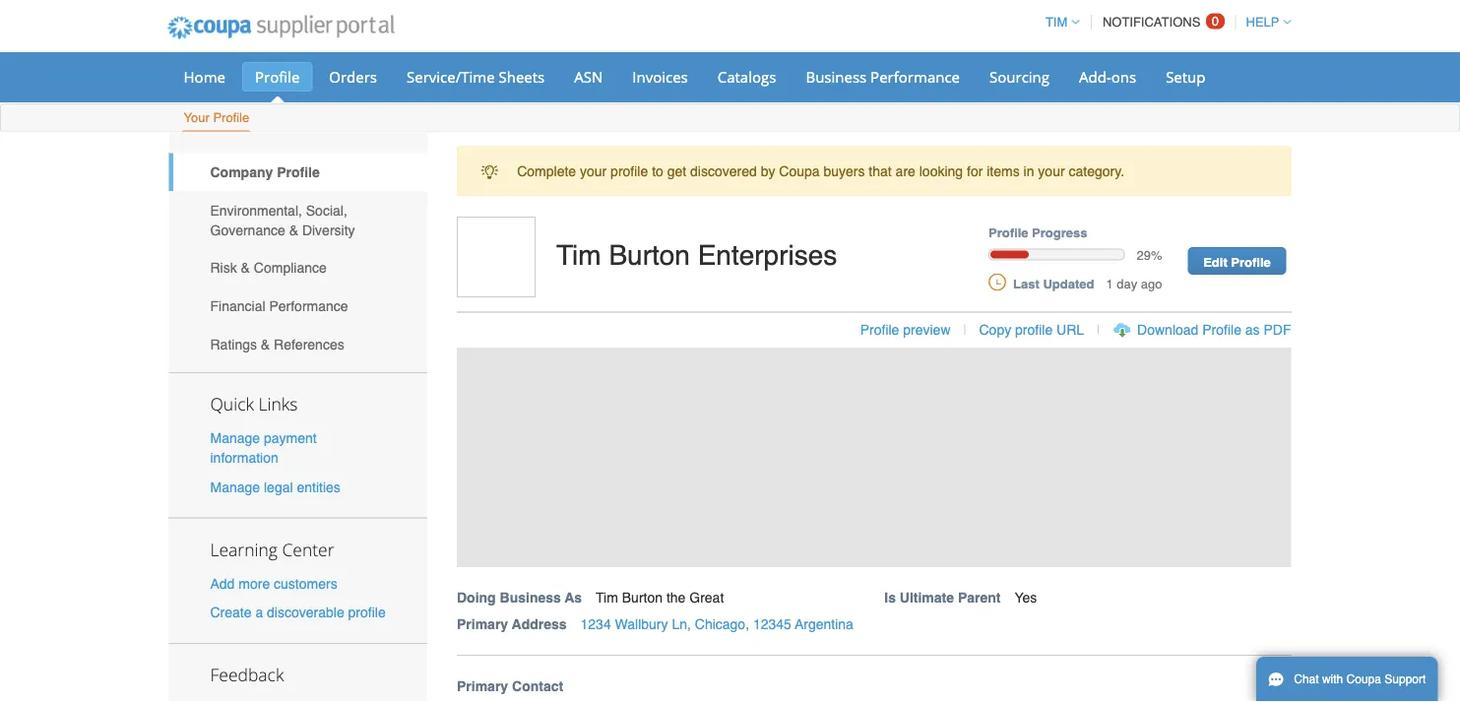 Task type: vqa. For each thing, say whether or not it's contained in the screenshot.
Links
yes



Task type: locate. For each thing, give the bounding box(es) containing it.
complete your profile to get discovered by coupa buyers that are looking for items in your category. alert
[[457, 146, 1291, 196]]

0 horizontal spatial &
[[241, 260, 250, 276]]

1234 wallbury ln, chicago, 12345 argentina link
[[581, 617, 854, 632]]

business
[[806, 66, 867, 87], [500, 590, 561, 606]]

profile inside complete your profile to get discovered by coupa buyers that are looking for items in your category. "alert"
[[611, 163, 648, 179]]

ratings
[[210, 336, 257, 352]]

2 primary from the top
[[457, 679, 508, 694]]

12345
[[753, 617, 792, 632]]

0 vertical spatial primary
[[457, 617, 508, 632]]

environmental, social, governance & diversity link
[[169, 191, 427, 249]]

edit
[[1203, 254, 1228, 269]]

primary inside tim burton enterprises banner
[[457, 617, 508, 632]]

support
[[1385, 673, 1426, 686]]

1 vertical spatial performance
[[269, 298, 348, 314]]

burton for enterprises
[[609, 239, 690, 271]]

1 primary from the top
[[457, 617, 508, 632]]

profile right discoverable
[[348, 604, 386, 620]]

enterprises
[[698, 239, 837, 271]]

tim right tim burton enterprises image
[[556, 239, 601, 271]]

0 horizontal spatial profile
[[348, 604, 386, 620]]

add
[[210, 575, 235, 591]]

1 vertical spatial business
[[500, 590, 561, 606]]

tim up 1234
[[596, 590, 618, 606]]

get
[[667, 163, 686, 179]]

& inside the environmental, social, governance & diversity
[[289, 222, 298, 238]]

coupa inside button
[[1347, 673, 1381, 686]]

0 vertical spatial manage
[[210, 430, 260, 446]]

add more customers link
[[210, 575, 337, 591]]

address
[[512, 617, 567, 632]]

2 horizontal spatial &
[[289, 222, 298, 238]]

1 vertical spatial burton
[[622, 590, 663, 606]]

tim for tim
[[1046, 15, 1068, 30]]

copy profile url button
[[979, 320, 1084, 339]]

your right complete
[[580, 163, 607, 179]]

0 horizontal spatial business
[[500, 590, 561, 606]]

tim for tim burton enterprises
[[556, 239, 601, 271]]

profile
[[611, 163, 648, 179], [1015, 322, 1053, 337], [348, 604, 386, 620]]

quick links
[[210, 392, 298, 416]]

2 vertical spatial tim
[[596, 590, 618, 606]]

by
[[761, 163, 775, 179]]

add-ons
[[1079, 66, 1136, 87]]

environmental, social, governance & diversity
[[210, 202, 355, 238]]

that
[[869, 163, 892, 179]]

profile left 'as'
[[1203, 322, 1242, 337]]

& left diversity
[[289, 222, 298, 238]]

your profile link
[[183, 106, 250, 131]]

your right in
[[1038, 163, 1065, 179]]

0 vertical spatial profile
[[611, 163, 648, 179]]

doing business as
[[457, 590, 582, 606]]

0 vertical spatial &
[[289, 222, 298, 238]]

profile inside button
[[1203, 322, 1242, 337]]

add more customers
[[210, 575, 337, 591]]

is
[[884, 590, 896, 606]]

1 horizontal spatial &
[[261, 336, 270, 352]]

coupa right with
[[1347, 673, 1381, 686]]

diversity
[[302, 222, 355, 238]]

0 vertical spatial business
[[806, 66, 867, 87]]

a
[[255, 604, 263, 620]]

performance inside 'link'
[[871, 66, 960, 87]]

to
[[652, 163, 663, 179]]

progress
[[1032, 225, 1088, 240]]

1 horizontal spatial profile
[[611, 163, 648, 179]]

home link
[[171, 62, 238, 92]]

burton for the
[[622, 590, 663, 606]]

risk & compliance
[[210, 260, 327, 276]]

primary
[[457, 617, 508, 632], [457, 679, 508, 694]]

profile left 'preview'
[[860, 322, 899, 337]]

tim up sourcing
[[1046, 15, 1068, 30]]

1 manage from the top
[[210, 430, 260, 446]]

create a discoverable profile
[[210, 604, 386, 620]]

payment
[[264, 430, 317, 446]]

& for compliance
[[241, 260, 250, 276]]

financial performance link
[[169, 287, 427, 325]]

pdf
[[1264, 322, 1291, 337]]

manage payment information link
[[210, 430, 317, 466]]

invoices link
[[620, 62, 701, 92]]

1 horizontal spatial performance
[[871, 66, 960, 87]]

are
[[896, 163, 916, 179]]

performance
[[871, 66, 960, 87], [269, 298, 348, 314]]

download
[[1137, 322, 1199, 337]]

tim for tim burton the great
[[596, 590, 618, 606]]

manage down the information
[[210, 479, 260, 495]]

notifications 0
[[1103, 14, 1219, 30]]

coupa right by
[[779, 163, 820, 179]]

& right risk
[[241, 260, 250, 276]]

manage payment information
[[210, 430, 317, 466]]

coupa supplier portal image
[[154, 3, 408, 52]]

0 vertical spatial burton
[[609, 239, 690, 271]]

buyers
[[824, 163, 865, 179]]

catalogs
[[718, 66, 776, 87]]

profile
[[255, 66, 300, 87], [213, 110, 249, 125], [277, 164, 320, 180], [989, 225, 1028, 240], [1231, 254, 1271, 269], [860, 322, 899, 337], [1203, 322, 1242, 337]]

& right ratings
[[261, 336, 270, 352]]

manage inside manage payment information
[[210, 430, 260, 446]]

manage up the information
[[210, 430, 260, 446]]

primary for primary contact
[[457, 679, 508, 694]]

0 vertical spatial tim
[[1046, 15, 1068, 30]]

navigation
[[1037, 3, 1291, 41]]

manage legal entities
[[210, 479, 341, 495]]

discoverable
[[267, 604, 344, 620]]

tim inside navigation
[[1046, 15, 1068, 30]]

coupa inside "alert"
[[779, 163, 820, 179]]

profile link
[[242, 62, 312, 92]]

1 day ago
[[1106, 276, 1162, 291]]

0 vertical spatial performance
[[871, 66, 960, 87]]

help
[[1246, 15, 1280, 30]]

manage for manage legal entities
[[210, 479, 260, 495]]

home
[[184, 66, 225, 87]]

last updated
[[1013, 276, 1094, 291]]

company profile
[[210, 164, 320, 180]]

catalogs link
[[705, 62, 789, 92]]

business up the address
[[500, 590, 561, 606]]

day
[[1117, 276, 1137, 291]]

0 horizontal spatial performance
[[269, 298, 348, 314]]

primary address
[[457, 617, 567, 632]]

tim burton enterprises banner
[[450, 217, 1312, 656]]

1 vertical spatial primary
[[457, 679, 508, 694]]

your profile
[[184, 110, 249, 125]]

performance up references
[[269, 298, 348, 314]]

1 vertical spatial &
[[241, 260, 250, 276]]

manage legal entities link
[[210, 479, 341, 495]]

2 vertical spatial &
[[261, 336, 270, 352]]

0 horizontal spatial coupa
[[779, 163, 820, 179]]

burton up "wallbury"
[[622, 590, 663, 606]]

items
[[987, 163, 1020, 179]]

profile left url
[[1015, 322, 1053, 337]]

parent
[[958, 590, 1001, 606]]

primary down doing
[[457, 617, 508, 632]]

2 vertical spatial profile
[[348, 604, 386, 620]]

wallbury
[[615, 617, 668, 632]]

burton down to
[[609, 239, 690, 271]]

business inside tim burton enterprises banner
[[500, 590, 561, 606]]

1 your from the left
[[580, 163, 607, 179]]

performance up are
[[871, 66, 960, 87]]

links
[[258, 392, 298, 416]]

ons
[[1111, 66, 1136, 87]]

chat with coupa support
[[1294, 673, 1426, 686]]

0 vertical spatial coupa
[[779, 163, 820, 179]]

1 horizontal spatial your
[[1038, 163, 1065, 179]]

1 horizontal spatial business
[[806, 66, 867, 87]]

profile left to
[[611, 163, 648, 179]]

primary left "contact"
[[457, 679, 508, 694]]

your
[[184, 110, 210, 125]]

& for references
[[261, 336, 270, 352]]

2 horizontal spatial profile
[[1015, 322, 1053, 337]]

tim
[[1046, 15, 1068, 30], [556, 239, 601, 271], [596, 590, 618, 606]]

setup link
[[1153, 62, 1218, 92]]

1 vertical spatial manage
[[210, 479, 260, 495]]

profile progress
[[989, 225, 1088, 240]]

2 manage from the top
[[210, 479, 260, 495]]

1 vertical spatial coupa
[[1347, 673, 1381, 686]]

doing
[[457, 590, 496, 606]]

0 horizontal spatial your
[[580, 163, 607, 179]]

business right catalogs
[[806, 66, 867, 87]]

1 horizontal spatial coupa
[[1347, 673, 1381, 686]]

1 vertical spatial profile
[[1015, 322, 1053, 337]]

0
[[1212, 14, 1219, 29]]

1 vertical spatial tim
[[556, 239, 601, 271]]



Task type: describe. For each thing, give the bounding box(es) containing it.
last
[[1013, 276, 1040, 291]]

add-ons link
[[1066, 62, 1149, 92]]

download profile as pdf
[[1137, 322, 1291, 337]]

information
[[210, 450, 278, 466]]

complete your profile to get discovered by coupa buyers that are looking for items in your category.
[[517, 163, 1125, 179]]

contact
[[512, 679, 563, 694]]

chat
[[1294, 673, 1319, 686]]

profile down coupa supplier portal image
[[255, 66, 300, 87]]

preview
[[903, 322, 951, 337]]

is ultimate parent
[[884, 590, 1001, 606]]

discovered
[[690, 163, 757, 179]]

tim burton enterprises
[[556, 239, 837, 271]]

profile right edit at the right of page
[[1231, 254, 1271, 269]]

sheets
[[499, 66, 545, 87]]

business inside business performance 'link'
[[806, 66, 867, 87]]

argentina
[[795, 617, 854, 632]]

customers
[[274, 575, 337, 591]]

feedback
[[210, 663, 284, 686]]

governance
[[210, 222, 285, 238]]

quick
[[210, 392, 254, 416]]

primary contact
[[457, 679, 563, 694]]

company profile link
[[169, 153, 427, 191]]

create a discoverable profile link
[[210, 604, 386, 620]]

as
[[1245, 322, 1260, 337]]

with
[[1322, 673, 1343, 686]]

ratings & references
[[210, 336, 344, 352]]

sourcing
[[990, 66, 1050, 87]]

references
[[274, 336, 344, 352]]

the
[[667, 590, 686, 606]]

entities
[[297, 479, 341, 495]]

add-
[[1079, 66, 1111, 87]]

for
[[967, 163, 983, 179]]

looking
[[919, 163, 963, 179]]

chicago,
[[695, 617, 749, 632]]

tim link
[[1037, 15, 1079, 30]]

manage for manage payment information
[[210, 430, 260, 446]]

ratings & references link
[[169, 325, 427, 363]]

background image
[[457, 348, 1291, 567]]

download profile as pdf button
[[1137, 320, 1291, 339]]

profile right your
[[213, 110, 249, 125]]

great
[[690, 590, 724, 606]]

business performance link
[[793, 62, 973, 92]]

copy profile url
[[979, 322, 1084, 337]]

notifications
[[1103, 15, 1201, 30]]

help link
[[1237, 15, 1291, 30]]

category.
[[1069, 163, 1125, 179]]

edit profile link
[[1188, 247, 1286, 274]]

copy
[[979, 322, 1011, 337]]

yes
[[1015, 590, 1037, 606]]

tim burton enterprises image
[[457, 217, 536, 297]]

updated
[[1043, 276, 1094, 291]]

as
[[565, 590, 582, 606]]

learning
[[210, 538, 278, 561]]

financial
[[210, 298, 265, 314]]

company
[[210, 164, 273, 180]]

ago
[[1141, 276, 1162, 291]]

setup
[[1166, 66, 1206, 87]]

navigation containing notifications 0
[[1037, 3, 1291, 41]]

performance for business performance
[[871, 66, 960, 87]]

in
[[1024, 163, 1034, 179]]

asn link
[[561, 62, 616, 92]]

profile inside the copy profile url "button"
[[1015, 322, 1053, 337]]

compliance
[[254, 260, 327, 276]]

29%
[[1137, 248, 1162, 263]]

asn
[[574, 66, 603, 87]]

profile up social,
[[277, 164, 320, 180]]

2 your from the left
[[1038, 163, 1065, 179]]

social,
[[306, 202, 347, 218]]

service/time
[[407, 66, 495, 87]]

1234 wallbury ln, chicago, 12345 argentina
[[581, 617, 854, 632]]

performance for financial performance
[[269, 298, 348, 314]]

environmental,
[[210, 202, 302, 218]]

risk
[[210, 260, 237, 276]]

orders link
[[316, 62, 390, 92]]

primary for primary address
[[457, 617, 508, 632]]

profile left 'progress'
[[989, 225, 1028, 240]]

ln,
[[672, 617, 691, 632]]

tim burton the great
[[596, 590, 724, 606]]



